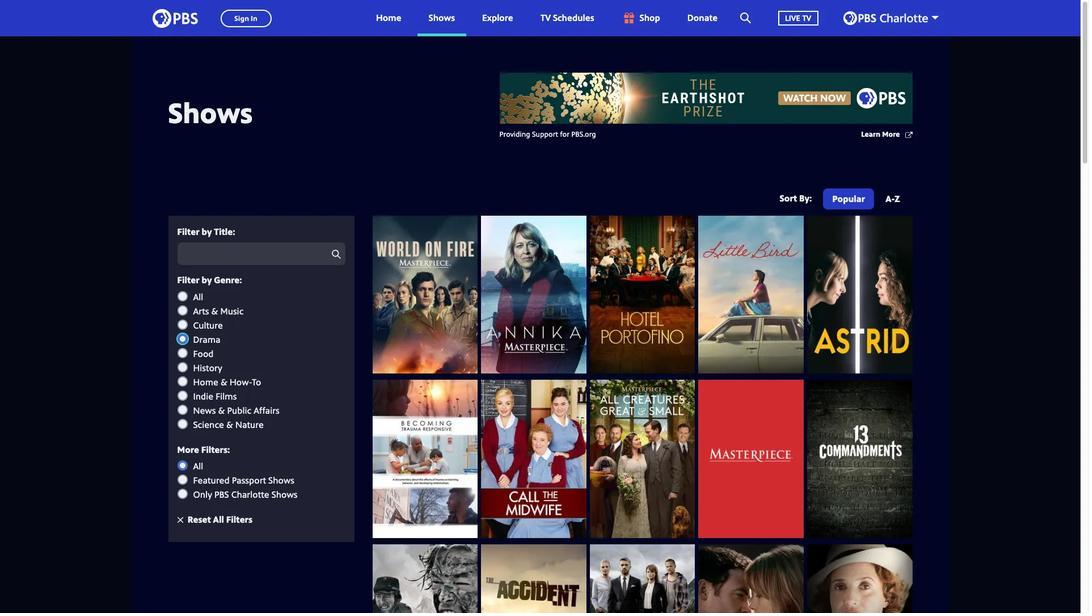 Task type: vqa. For each thing, say whether or not it's contained in the screenshot.
below
no



Task type: locate. For each thing, give the bounding box(es) containing it.
drama
[[193, 333, 221, 346]]

1 vertical spatial all
[[193, 460, 203, 472]]

tv right the live
[[803, 12, 812, 23]]

0 vertical spatial more
[[883, 129, 901, 139]]

donate
[[688, 12, 718, 24]]

pbs
[[215, 488, 229, 501]]

only
[[193, 488, 212, 501]]

&
[[211, 305, 218, 317], [221, 376, 228, 388], [218, 404, 225, 416], [226, 418, 233, 431]]

2 filter from the top
[[177, 274, 200, 286]]

masterpiece image
[[699, 380, 804, 538]]

tv
[[541, 12, 551, 24], [803, 12, 812, 23]]

public
[[227, 404, 252, 416]]

all
[[193, 290, 203, 303], [193, 460, 203, 472], [213, 513, 224, 526]]

1 vertical spatial home
[[193, 376, 219, 388]]

& down public
[[226, 418, 233, 431]]

shows
[[429, 12, 455, 24], [168, 93, 253, 131], [269, 474, 295, 487], [272, 488, 298, 501]]

0 vertical spatial home
[[376, 12, 402, 24]]

all up arts
[[193, 290, 203, 303]]

by left genre:
[[202, 274, 212, 286]]

the accident image
[[481, 544, 587, 613]]

acquitted image
[[590, 544, 696, 613]]

explore link
[[471, 0, 525, 36]]

1 vertical spatial more
[[177, 443, 199, 456]]

pbs image
[[152, 5, 198, 31]]

home
[[376, 12, 402, 24], [193, 376, 219, 388]]

0 vertical spatial filter
[[177, 225, 200, 238]]

affairs
[[254, 404, 280, 416]]

donate link
[[677, 0, 730, 36]]

pbs.org
[[572, 129, 597, 139]]

filter up arts
[[177, 274, 200, 286]]

filter by title:
[[177, 225, 235, 238]]

filter left title:
[[177, 225, 200, 238]]

by inside filter by genre: all arts & music culture drama food history home & how-to indie films news & public affairs science & nature
[[202, 274, 212, 286]]

1 filter from the top
[[177, 225, 200, 238]]

2 vertical spatial all
[[213, 513, 224, 526]]

2 by from the top
[[202, 274, 212, 286]]

1 vertical spatial filter
[[177, 274, 200, 286]]

tv schedules link
[[529, 0, 606, 36]]

0 vertical spatial all
[[193, 290, 203, 303]]

0 horizontal spatial more
[[177, 443, 199, 456]]

filters
[[226, 513, 253, 526]]

all up featured
[[193, 460, 203, 472]]

more
[[883, 129, 901, 139], [177, 443, 199, 456]]

culture
[[193, 319, 223, 331]]

little bird image
[[699, 216, 804, 374]]

genre:
[[214, 274, 242, 286]]

sort
[[780, 192, 798, 204]]

0 horizontal spatial home
[[193, 376, 219, 388]]

& down films
[[218, 404, 225, 416]]

learn
[[862, 129, 881, 139]]

filter
[[177, 225, 200, 238], [177, 274, 200, 286]]

by
[[202, 225, 212, 238], [202, 274, 212, 286]]

filter by genre: all arts & music culture drama food history home & how-to indie films news & public affairs science & nature
[[177, 274, 280, 431]]

to
[[252, 376, 261, 388]]

explore
[[483, 12, 514, 24]]

close image
[[177, 517, 183, 523]]

by:
[[800, 192, 813, 204]]

schedules
[[553, 12, 595, 24]]

by left title:
[[202, 225, 212, 238]]

more left filters:
[[177, 443, 199, 456]]

0 vertical spatial by
[[202, 225, 212, 238]]

providing support for pbs.org
[[500, 129, 597, 139]]

tv schedules
[[541, 12, 595, 24]]

tv left schedules
[[541, 12, 551, 24]]

shop
[[640, 12, 661, 24]]

sort by:
[[780, 192, 813, 204]]

all inside button
[[213, 513, 224, 526]]

home left shows link
[[376, 12, 402, 24]]

world on fire image
[[373, 216, 478, 374]]

1 vertical spatial by
[[202, 274, 212, 286]]

science
[[193, 418, 224, 431]]

indie
[[193, 390, 214, 402]]

home down history
[[193, 376, 219, 388]]

1 horizontal spatial more
[[883, 129, 901, 139]]

all right reset
[[213, 513, 224, 526]]

support
[[533, 129, 559, 139]]

1 by from the top
[[202, 225, 212, 238]]

more right the learn
[[883, 129, 901, 139]]

astrid image
[[808, 216, 913, 374]]

arts
[[193, 305, 209, 317]]

filter inside filter by genre: all arts & music culture drama food history home & how-to indie films news & public affairs science & nature
[[177, 274, 200, 286]]



Task type: describe. For each thing, give the bounding box(es) containing it.
& right arts
[[211, 305, 218, 317]]

more inside more filters: all featured passport shows only pbs charlotte shows
[[177, 443, 199, 456]]

filter for filter by title:
[[177, 225, 200, 238]]

by for title:
[[202, 225, 212, 238]]

pbs charlotte image
[[844, 11, 928, 25]]

home link
[[365, 0, 413, 36]]

by for genre:
[[202, 274, 212, 286]]

more filters: element
[[177, 460, 345, 501]]

13 commandments image
[[808, 380, 913, 538]]

food
[[193, 347, 214, 360]]

popular
[[833, 192, 866, 205]]

all inside filter by genre: all arts & music culture drama food history home & how-to indie films news & public affairs science & nature
[[193, 290, 203, 303]]

music
[[221, 305, 244, 317]]

title:
[[214, 225, 235, 238]]

reset all filters button
[[177, 513, 253, 526]]

more filters: all featured passport shows only pbs charlotte shows
[[177, 443, 298, 501]]

1 horizontal spatial home
[[376, 12, 402, 24]]

the adulterer image
[[699, 544, 804, 613]]

providing
[[500, 129, 531, 139]]

annika image
[[481, 216, 587, 374]]

1864 image
[[373, 544, 478, 613]]

live
[[786, 12, 801, 23]]

how-
[[230, 376, 252, 388]]

call the midwife image
[[481, 380, 587, 538]]

Filter by Title: text field
[[177, 243, 345, 265]]

live tv link
[[768, 0, 830, 36]]

passport
[[232, 474, 266, 487]]

shop link
[[611, 0, 672, 36]]

search image
[[741, 12, 752, 23]]

home inside filter by genre: all arts & music culture drama food history home & how-to indie films news & public affairs science & nature
[[193, 376, 219, 388]]

news
[[193, 404, 216, 416]]

becoming trauma responsive image
[[373, 380, 478, 538]]

learn more
[[862, 129, 901, 139]]

all creatures great and small image
[[590, 380, 696, 538]]

shows link
[[418, 0, 467, 36]]

films
[[216, 390, 237, 402]]

nature
[[236, 418, 264, 431]]

agatha and the curse of ishtar image
[[808, 544, 913, 613]]

filters:
[[201, 443, 230, 456]]

filter by genre: element
[[177, 290, 345, 431]]

sort by: element
[[822, 188, 910, 213]]

advertisement region
[[500, 73, 913, 124]]

for
[[560, 129, 570, 139]]

live tv
[[786, 12, 812, 23]]

learn more link
[[862, 129, 913, 140]]

hotel portofino image
[[590, 216, 696, 374]]

a-z
[[886, 192, 901, 205]]

charlotte
[[231, 488, 269, 501]]

0 horizontal spatial tv
[[541, 12, 551, 24]]

history
[[193, 361, 222, 374]]

z
[[895, 192, 901, 205]]

& up films
[[221, 376, 228, 388]]

a-
[[886, 192, 895, 205]]

1 horizontal spatial tv
[[803, 12, 812, 23]]

all inside more filters: all featured passport shows only pbs charlotte shows
[[193, 460, 203, 472]]

reset
[[188, 513, 211, 526]]

featured
[[193, 474, 230, 487]]

reset all filters
[[188, 513, 253, 526]]

filter for filter by genre: all arts & music culture drama food history home & how-to indie films news & public affairs science & nature
[[177, 274, 200, 286]]



